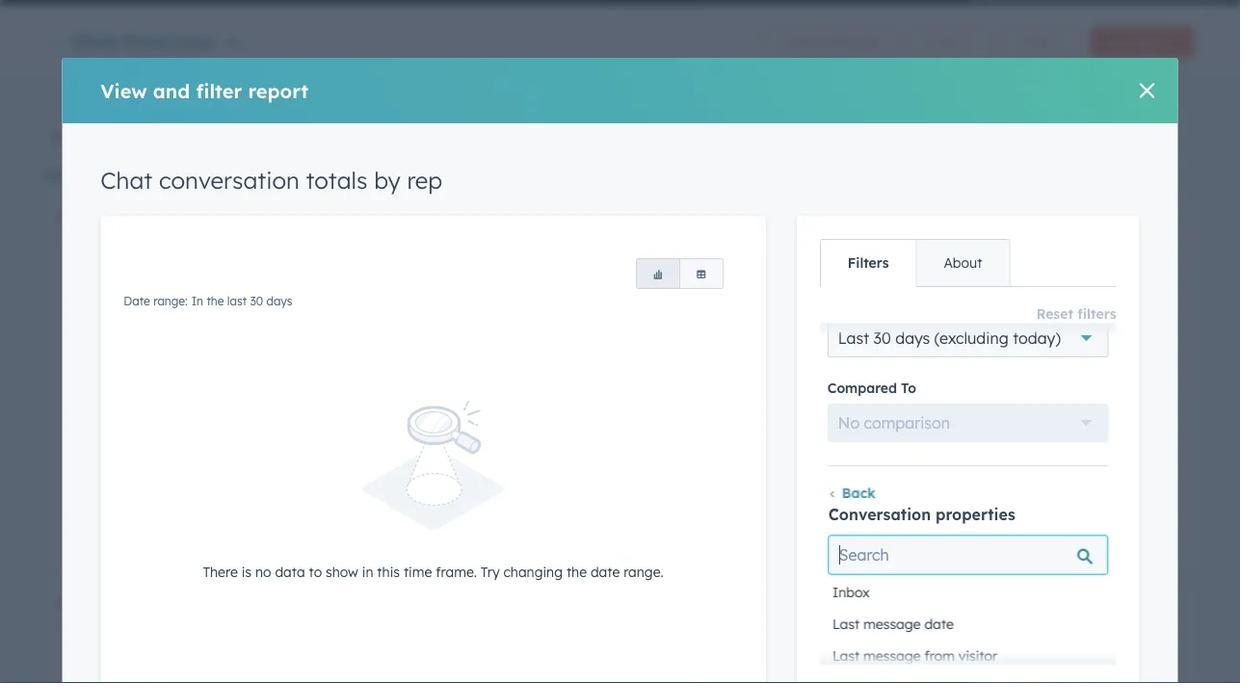 Task type: vqa. For each thing, say whether or not it's contained in the screenshot.
'totals' inside CHAT CONVERSATION TOTALS BY REP DIALOG
yes



Task type: locate. For each thing, give the bounding box(es) containing it.
filters
[[1078, 306, 1117, 322]]

data
[[238, 465, 268, 482], [817, 465, 847, 482], [275, 564, 305, 581]]

average up the "last message date"
[[783, 593, 847, 613]]

1 vertical spatial last
[[833, 615, 860, 632]]

show for url
[[868, 465, 901, 482]]

chat conversation average time to close by rep element
[[626, 580, 1195, 683]]

1 vertical spatial date
[[925, 615, 954, 632]]

rep right can at the left top of the page
[[407, 166, 443, 195]]

2 vertical spatial last
[[741, 619, 760, 633]]

time inside chat conversation totals by rep element
[[373, 465, 402, 482]]

last inside last message from visitor button
[[833, 647, 860, 664]]

0 vertical spatial date range: in the last 30 days
[[637, 233, 806, 248]]

1 horizontal spatial date range: in the last 30 days
[[637, 233, 806, 248]]

rep down search search field
[[979, 593, 1004, 613]]

time inside chat conversation totals by url "element"
[[953, 465, 981, 482]]

1 horizontal spatial no
[[795, 465, 814, 482]]

date inside chat conversation totals by rep dialog
[[124, 294, 150, 308]]

edit
[[391, 167, 417, 184]]

no inside chat conversation totals by url "element"
[[795, 465, 814, 482]]

2 conversations from the left
[[212, 121, 294, 135]]

by down assigned:
[[252, 208, 271, 227]]

2 message from the top
[[864, 647, 921, 664]]

date inside button
[[925, 615, 954, 632]]

totals
[[306, 166, 368, 195], [204, 208, 248, 227], [783, 208, 827, 227]]

assigned:
[[227, 167, 288, 184]]

conversation inside chat conversation average time to close by rep in the last 30 days
[[678, 593, 778, 613]]

no for chat conversation totals by url
[[795, 465, 814, 482]]

days inside chat conversation totals by url "element"
[[780, 233, 806, 248]]

2 horizontal spatial data
[[817, 465, 847, 482]]

data inside chat conversation totals by rep element
[[238, 465, 268, 482]]

report right add
[[1133, 35, 1166, 50]]

frame. inside chat conversation totals by rep element
[[406, 465, 447, 482]]

rep down there is no data to show in this time frame. try changing the date range.
[[445, 593, 470, 613]]

chat overview button
[[71, 27, 240, 55]]

in inside chat conversation average time to close by rep in the last 30 days
[[705, 619, 717, 633]]

this for chat conversation totals by url
[[926, 465, 949, 482]]

by left url
[[832, 208, 851, 227]]

in inside chat conversation totals by rep dialog
[[192, 294, 203, 308]]

inbox
[[833, 583, 870, 600]]

view and filter report
[[101, 79, 309, 103]]

date down close
[[925, 615, 954, 632]]

1 vertical spatial in
[[192, 294, 203, 308]]

0 vertical spatial date
[[591, 564, 620, 581]]

last up the compared
[[838, 328, 869, 347]]

1 horizontal spatial for
[[904, 465, 922, 482]]

chat overview
[[71, 29, 214, 53]]

average inside chat conversation average time to close by rep in the last 30 days
[[783, 593, 847, 613]]

totals left edit
[[306, 166, 368, 195]]

this inside chat conversation totals by rep dialog
[[377, 564, 400, 581]]

1 horizontal spatial average
[[783, 593, 847, 613]]

for for chat conversation totals by url
[[904, 465, 922, 482]]

0 vertical spatial last
[[741, 233, 760, 248]]

chat conversation average first response time by rep date range:
[[58, 593, 470, 633]]

range: inside chat conversation totals by url "element"
[[667, 233, 701, 248]]

dashboard
[[821, 35, 880, 50]]

average for first
[[204, 593, 267, 613]]

date left range.
[[591, 564, 620, 581]]

date
[[58, 233, 84, 248], [637, 233, 664, 248], [124, 294, 150, 308], [58, 619, 84, 633]]

create
[[781, 35, 817, 50]]

1 horizontal spatial totals
[[306, 166, 368, 195]]

chat conversation average first response time by rep element
[[46, 580, 616, 683]]

message down the "last message date"
[[864, 647, 921, 664]]

row group
[[829, 28, 1108, 683]]

show inside chat conversation totals by rep element
[[289, 465, 321, 482]]

add report
[[1107, 35, 1166, 50]]

message up last message from visitor
[[864, 615, 921, 632]]

manage dashboards
[[46, 167, 185, 184]]

1 horizontal spatial show
[[326, 564, 358, 581]]

2 horizontal spatial totals
[[783, 208, 827, 227]]

message
[[864, 615, 921, 632], [864, 647, 921, 664]]

the
[[720, 233, 738, 248], [207, 294, 224, 308], [567, 564, 587, 581], [720, 619, 738, 633]]

no data to show for this time frame. inside chat conversation totals by rep element
[[215, 465, 447, 482]]

last inside last 30 days (excluding today) popup button
[[838, 328, 869, 347]]

2 average from the left
[[783, 593, 847, 613]]

frame. inside chat conversation totals by url "element"
[[985, 465, 1026, 482]]

by right close
[[955, 593, 974, 613]]

conversation
[[159, 166, 300, 195], [99, 208, 199, 227], [678, 208, 778, 227], [99, 593, 199, 613], [678, 593, 778, 613]]

2 for from the left
[[904, 465, 922, 482]]

compared
[[828, 379, 897, 396]]

no data to show for this time frame. for chat conversation totals by rep
[[215, 465, 447, 482]]

report right 'filter'
[[248, 79, 309, 103]]

1 message from the top
[[864, 615, 921, 632]]

url
[[855, 208, 887, 227]]

chat conversation totals by rep
[[101, 166, 443, 195], [58, 208, 302, 227]]

conversations button
[[81, 113, 195, 158], [203, 113, 317, 158], [325, 113, 503, 158], [510, 113, 625, 158]]

days inside chat conversation average time to close by rep in the last 30 days
[[780, 619, 806, 633]]

by inside dialog
[[374, 166, 401, 195]]

0 horizontal spatial no
[[215, 465, 234, 482]]

show inside chat conversation totals by url "element"
[[868, 465, 901, 482]]

response
[[308, 593, 377, 613]]

data inside chat conversation totals by url "element"
[[817, 465, 847, 482]]

0 horizontal spatial report
[[248, 79, 309, 103]]

this inside chat conversation totals by rep element
[[347, 465, 370, 482]]

totals left url
[[783, 208, 827, 227]]

frame.
[[406, 465, 447, 482], [985, 465, 1026, 482], [436, 564, 477, 581]]

days
[[780, 233, 806, 248], [266, 294, 292, 308], [896, 328, 930, 347], [780, 619, 806, 633]]

0 horizontal spatial totals
[[204, 208, 248, 227]]

group
[[636, 258, 724, 289]]

to
[[272, 465, 285, 482], [851, 465, 864, 482], [309, 564, 322, 581], [891, 593, 906, 613]]

rep
[[407, 166, 443, 195], [276, 208, 302, 227], [445, 593, 470, 613], [979, 593, 1004, 613]]

share button
[[1004, 27, 1080, 58]]

this inside chat conversation totals by url "element"
[[926, 465, 949, 482]]

no data to show for this time frame. for chat conversation totals by url
[[795, 465, 1026, 482]]

by
[[374, 166, 401, 195], [252, 208, 271, 227], [832, 208, 851, 227], [421, 593, 440, 613], [955, 593, 974, 613]]

last message from visitor
[[833, 647, 998, 664]]

None button
[[636, 258, 680, 289], [679, 258, 724, 289], [636, 258, 680, 289], [679, 258, 724, 289]]

to
[[901, 379, 917, 396]]

inbox button
[[829, 576, 1108, 608]]

last
[[741, 233, 760, 248], [227, 294, 247, 308], [741, 619, 760, 633]]

last down inbox
[[833, 615, 860, 632]]

0 vertical spatial message
[[864, 615, 921, 632]]

average inside chat conversation average first response time by rep date range:
[[204, 593, 267, 613]]

1 no data to show for this time frame. from the left
[[215, 465, 447, 482]]

chat inside chat conversation average first response time by rep date range:
[[58, 593, 94, 613]]

2 vertical spatial last
[[833, 647, 860, 664]]

1 horizontal spatial date
[[925, 615, 954, 632]]

first
[[272, 593, 303, 613]]

date
[[591, 564, 620, 581], [925, 615, 954, 632]]

range:
[[88, 233, 122, 248], [667, 233, 701, 248], [153, 294, 188, 308], [88, 619, 122, 633]]

0 horizontal spatial this
[[347, 465, 370, 482]]

report
[[1133, 35, 1166, 50], [248, 79, 309, 103]]

add
[[1107, 35, 1129, 50]]

0 vertical spatial report
[[1133, 35, 1166, 50]]

chat inside chat conversation average time to close by rep in the last 30 days
[[637, 593, 673, 613]]

for inside chat conversation totals by url "element"
[[904, 465, 922, 482]]

1 vertical spatial last
[[227, 294, 247, 308]]

the inside chat conversation totals by url "element"
[[720, 233, 738, 248]]

chat conversation average time to close by rep in the last 30 days
[[637, 593, 1004, 633]]

message for from
[[864, 647, 921, 664]]

in
[[705, 233, 717, 248], [192, 294, 203, 308], [705, 619, 717, 633]]

actions
[[924, 35, 964, 50]]

3 conversations from the left
[[334, 121, 416, 135]]

this
[[347, 465, 370, 482], [926, 465, 949, 482], [377, 564, 400, 581]]

average for time
[[783, 593, 847, 613]]

1 vertical spatial message
[[864, 647, 921, 664]]

0 horizontal spatial for
[[325, 465, 343, 482]]

Search search field
[[829, 535, 1108, 574]]

chat
[[71, 29, 117, 53], [101, 166, 152, 195], [58, 208, 94, 227], [637, 208, 673, 227], [58, 593, 94, 613], [637, 593, 673, 613]]

last
[[838, 328, 869, 347], [833, 615, 860, 632], [833, 647, 860, 664]]

show for rep
[[289, 465, 321, 482]]

manage dashboards button
[[46, 164, 185, 187]]

average down is
[[204, 593, 267, 613]]

no data to show for this time frame. inside chat conversation totals by url "element"
[[795, 465, 1026, 482]]

tab list containing filters
[[820, 239, 1010, 287]]

0 vertical spatial last
[[838, 328, 869, 347]]

0 horizontal spatial date range: in the last 30 days
[[124, 294, 292, 308]]

last inside chat conversation average time to close by rep in the last 30 days
[[741, 619, 760, 633]]

0 vertical spatial in
[[705, 233, 717, 248]]

last inside button
[[833, 615, 860, 632]]

chat inside dialog
[[101, 166, 152, 195]]

2 no data to show for this time frame. from the left
[[795, 465, 1026, 482]]

1 vertical spatial date range: in the last 30 days
[[124, 294, 292, 308]]

create dashboard button
[[765, 27, 896, 58]]

properties
[[936, 504, 1016, 524]]

time inside chat conversation average time to close by rep in the last 30 days
[[851, 593, 886, 613]]

1 for from the left
[[325, 465, 343, 482]]

conversation properties
[[829, 504, 1016, 524]]

last down chat conversation average time to close by rep in the last 30 days
[[833, 647, 860, 664]]

2 vertical spatial in
[[705, 619, 717, 633]]

1 conversations from the left
[[90, 121, 172, 135]]

in inside chat conversation totals by url "element"
[[705, 233, 717, 248]]

chat inside popup button
[[71, 29, 117, 53]]

last inside chat conversation totals by url "element"
[[741, 233, 760, 248]]

last inside chat conversation totals by rep dialog
[[227, 294, 247, 308]]

show
[[289, 465, 321, 482], [868, 465, 901, 482], [326, 564, 358, 581]]

reset filters button
[[1037, 303, 1117, 326]]

3 conversations button from the left
[[325, 113, 503, 158]]

1 horizontal spatial no data to show for this time frame.
[[795, 465, 1026, 482]]

frame. for chat conversation totals by rep
[[406, 465, 447, 482]]

filters
[[848, 254, 889, 271]]

1 average from the left
[[204, 593, 267, 613]]

1 horizontal spatial report
[[1133, 35, 1166, 50]]

for inside chat conversation totals by rep element
[[325, 465, 343, 482]]

by down there is no data to show in this time frame. try changing the date range.
[[421, 593, 440, 613]]

conversations
[[90, 121, 172, 135], [212, 121, 294, 135], [334, 121, 416, 135], [519, 121, 601, 135]]

for
[[325, 465, 343, 482], [904, 465, 922, 482]]

manage
[[46, 167, 101, 184]]

0 horizontal spatial data
[[238, 465, 268, 482]]

by right everyone
[[374, 166, 401, 195]]

date range: in the last 30 days
[[637, 233, 806, 248], [124, 294, 292, 308]]

totals down assigned:
[[204, 208, 248, 227]]

filter
[[196, 79, 242, 103]]

4 conversations from the left
[[519, 121, 601, 135]]

range: inside chat conversation totals by rep element
[[88, 233, 122, 248]]

totals inside dialog
[[306, 166, 368, 195]]

1 horizontal spatial data
[[275, 564, 305, 581]]

1 vertical spatial report
[[248, 79, 309, 103]]

0 horizontal spatial average
[[204, 593, 267, 613]]

2 horizontal spatial this
[[926, 465, 949, 482]]

0 vertical spatial chat conversation totals by rep
[[101, 166, 443, 195]]

date inside chat conversation average first response time by rep date range:
[[58, 619, 84, 633]]

view
[[101, 79, 147, 103]]

0 horizontal spatial no data to show for this time frame.
[[215, 465, 447, 482]]

time
[[373, 465, 402, 482], [953, 465, 981, 482], [404, 564, 432, 581], [382, 593, 416, 613], [851, 593, 886, 613]]

1 horizontal spatial this
[[377, 564, 400, 581]]

no inside chat conversation totals by rep element
[[215, 465, 234, 482]]

totals for chat conversation totals by url "element"
[[783, 208, 827, 227]]

date inside chat conversation totals by url "element"
[[637, 233, 664, 248]]

chat conversation totals by rep dialog
[[62, 28, 1178, 683]]

30
[[763, 233, 777, 248], [250, 294, 263, 308], [874, 328, 891, 347], [763, 619, 777, 633]]

2 horizontal spatial no
[[838, 413, 860, 432]]

average
[[204, 593, 267, 613], [783, 593, 847, 613]]

no for chat conversation totals by rep
[[215, 465, 234, 482]]

there
[[203, 564, 238, 581]]

tab list
[[820, 239, 1010, 287]]

no
[[838, 413, 860, 432], [215, 465, 234, 482], [795, 465, 814, 482]]

totals inside "element"
[[783, 208, 827, 227]]

0 horizontal spatial show
[[289, 465, 321, 482]]

no data to show for this time frame.
[[215, 465, 447, 482], [795, 465, 1026, 482]]

to inside "element"
[[851, 465, 864, 482]]

2 horizontal spatial show
[[868, 465, 901, 482]]



Task type: describe. For each thing, give the bounding box(es) containing it.
chat overview banner
[[46, 21, 1194, 58]]

message for date
[[864, 615, 921, 632]]

back
[[842, 484, 876, 501]]

frame. for chat conversation totals by url
[[985, 465, 1026, 482]]

try
[[481, 564, 500, 581]]

assigned: everyone can edit
[[227, 167, 417, 184]]

create dashboard
[[781, 35, 880, 50]]

conversation inside chat conversation totals by rep dialog
[[159, 166, 300, 195]]

about link
[[916, 240, 1010, 286]]

30 inside chat conversation totals by url "element"
[[763, 233, 777, 248]]

close
[[911, 593, 950, 613]]

range: inside chat conversation average first response time by rep date range:
[[88, 619, 122, 633]]

conversations for fourth the conversations button
[[519, 121, 601, 135]]

last 30 days (excluding today)
[[838, 328, 1061, 347]]

for for chat conversation totals by rep
[[325, 465, 343, 482]]

date range:
[[58, 233, 122, 248]]

no inside 'popup button'
[[838, 413, 860, 432]]

range: inside chat conversation totals by rep dialog
[[153, 294, 188, 308]]

close image
[[1140, 83, 1155, 98]]

totals for chat conversation totals by rep element
[[204, 208, 248, 227]]

chat conversation totals by url
[[637, 208, 887, 227]]

share
[[1020, 35, 1052, 50]]

rep inside dialog
[[407, 166, 443, 195]]

days inside popup button
[[896, 328, 930, 347]]

tab list inside chat conversation totals by rep dialog
[[820, 239, 1010, 287]]

dashboards
[[105, 167, 185, 184]]

back button
[[828, 484, 876, 501]]

today)
[[1013, 328, 1061, 347]]

conversations for 2nd the conversations button from the left
[[212, 121, 294, 135]]

conversation inside chat conversation totals by url "element"
[[678, 208, 778, 227]]

no comparison
[[838, 413, 950, 432]]

reset filters
[[1037, 306, 1117, 322]]

from
[[925, 647, 955, 664]]

chat conversation totals by rep inside dialog
[[101, 166, 443, 195]]

everyone can edit button
[[296, 164, 417, 187]]

last message date button
[[829, 607, 1108, 640]]

actions button
[[908, 27, 992, 58]]

by inside chat conversation average first response time by rep date range:
[[421, 593, 440, 613]]

last message from visitor button
[[829, 639, 1108, 672]]

chat conversation totals by url element
[[626, 195, 1195, 571]]

is
[[242, 564, 252, 581]]

conversation
[[829, 504, 931, 524]]

no comparison button
[[828, 403, 1109, 442]]

this for chat conversation totals by rep
[[347, 465, 370, 482]]

time inside chat conversation totals by rep dialog
[[404, 564, 432, 581]]

last message date
[[833, 615, 954, 632]]

rep inside chat conversation average time to close by rep in the last 30 days
[[979, 593, 1004, 613]]

row group containing inbox
[[829, 28, 1108, 683]]

30 inside popup button
[[874, 328, 891, 347]]

date range: in the last 30 days inside chat conversation totals by rep dialog
[[124, 294, 292, 308]]

everyone
[[296, 167, 358, 184]]

data for rep
[[238, 465, 268, 482]]

there is no data to show in this time frame. try changing the date range.
[[203, 564, 664, 581]]

frame. inside chat conversation totals by rep dialog
[[436, 564, 477, 581]]

1 vertical spatial chat conversation totals by rep
[[58, 208, 302, 227]]

date inside chat conversation totals by rep element
[[58, 233, 84, 248]]

filters link
[[821, 240, 916, 286]]

data inside chat conversation totals by rep dialog
[[275, 564, 305, 581]]

no
[[255, 564, 271, 581]]

last for last message date
[[833, 615, 860, 632]]

conversation inside chat conversation average first response time by rep date range:
[[99, 593, 199, 613]]

2 conversations button from the left
[[203, 113, 317, 158]]

0 horizontal spatial date
[[591, 564, 620, 581]]

rep down assigned:
[[276, 208, 302, 227]]

the inside chat conversation average time to close by rep in the last 30 days
[[720, 619, 738, 633]]

report inside "popup button"
[[1133, 35, 1166, 50]]

rep inside chat conversation average first response time by rep date range:
[[445, 593, 470, 613]]

show inside chat conversation totals by rep dialog
[[326, 564, 358, 581]]

reset
[[1037, 306, 1074, 322]]

changing
[[504, 564, 563, 581]]

date range: in the last 30 days inside chat conversation totals by url "element"
[[637, 233, 806, 248]]

to inside dialog
[[309, 564, 322, 581]]

data for url
[[817, 465, 847, 482]]

visitor
[[959, 647, 998, 664]]

30 inside chat conversation average time to close by rep in the last 30 days
[[763, 619, 777, 633]]

add report button
[[1091, 27, 1194, 58]]

(excluding
[[935, 328, 1009, 347]]

range.
[[624, 564, 664, 581]]

can
[[363, 167, 387, 184]]

chat conversation totals by rep element
[[46, 195, 616, 571]]

overview
[[123, 29, 214, 53]]

comparison
[[864, 413, 950, 432]]

chat inside "element"
[[637, 208, 673, 227]]

last for last message from visitor
[[833, 647, 860, 664]]

and
[[153, 79, 190, 103]]

compared to
[[828, 379, 917, 396]]

conversations for third the conversations button from the left
[[334, 121, 416, 135]]

last 30 days (excluding today) button
[[828, 318, 1109, 357]]

4 conversations button from the left
[[510, 113, 625, 158]]

by inside chat conversation average time to close by rep in the last 30 days
[[955, 593, 974, 613]]

conversation inside chat conversation totals by rep element
[[99, 208, 199, 227]]

group inside chat conversation totals by rep dialog
[[636, 258, 724, 289]]

by inside "element"
[[832, 208, 851, 227]]

in
[[362, 564, 373, 581]]

about
[[944, 254, 983, 271]]

report inside chat conversation totals by rep dialog
[[248, 79, 309, 103]]

1 conversations button from the left
[[81, 113, 195, 158]]

time inside chat conversation average first response time by rep date range:
[[382, 593, 416, 613]]

conversations for 1st the conversations button from left
[[90, 121, 172, 135]]

to inside chat conversation average time to close by rep in the last 30 days
[[891, 593, 906, 613]]

last for last 30 days (excluding today)
[[838, 328, 869, 347]]



